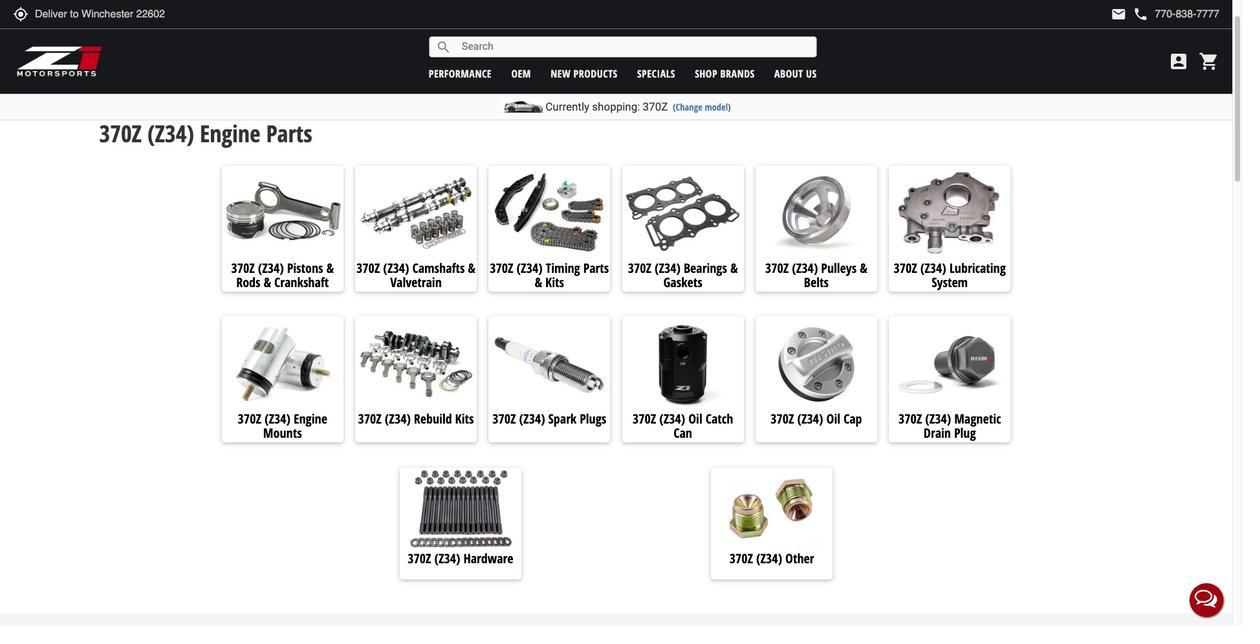 Task type: describe. For each thing, give the bounding box(es) containing it.
timing
[[546, 259, 580, 277]]

370z (z34) rebuild kits link
[[355, 410, 477, 430]]

z1 motorsports logo image
[[16, 45, 103, 78]]

us
[[806, 66, 817, 81]]

oem
[[511, 66, 531, 81]]

370z for 370z (z34) lubricating system
[[894, 259, 917, 277]]

engine for 370z (z34) engine mounts
[[294, 410, 327, 428]]

kits inside 370z (z34) timing parts & kits
[[545, 273, 564, 291]]

phone link
[[1133, 6, 1219, 22]]

370z (z34) timing parts & kits
[[490, 259, 609, 291]]

370z (z34) engine parts
[[99, 118, 312, 149]]

can
[[674, 425, 692, 442]]

new products link
[[551, 66, 618, 81]]

model)
[[705, 101, 731, 113]]

plug
[[954, 425, 976, 442]]

pistons
[[287, 259, 323, 277]]

catch
[[706, 410, 733, 428]]

(z34) for 370z (z34) camshafts & valvetrain
[[383, 259, 409, 277]]

other
[[785, 550, 814, 568]]

oem link
[[511, 66, 531, 81]]

370z (z34) bearings & gaskets link
[[622, 259, 744, 291]]

370z (z34) hardware
[[408, 550, 513, 568]]

bearings
[[684, 259, 727, 277]]

Search search field
[[451, 37, 816, 57]]

about us
[[774, 66, 817, 81]]

mounts
[[263, 425, 302, 442]]

& right rods
[[264, 273, 271, 291]]

370z for 370z (z34) oil catch can
[[633, 410, 656, 428]]

370z (z34) hardware link
[[400, 550, 521, 568]]

valvetrain
[[390, 273, 442, 291]]

370z (z34) spark plugs
[[493, 410, 606, 428]]

370z for 370z (z34) oil cap
[[771, 410, 794, 428]]

about
[[774, 66, 803, 81]]

370z (z34) pistons & rods & crankshaft link
[[222, 259, 343, 291]]

(z34) for 370z (z34) timing parts & kits
[[517, 259, 543, 277]]

shop brands
[[695, 66, 755, 81]]

new products
[[551, 66, 618, 81]]

performance
[[157, 80, 209, 94]]

0 vertical spatial engine
[[248, 80, 275, 94]]

370z (z34) other link
[[711, 550, 833, 568]]

370z (z34) oil catch can
[[633, 410, 733, 442]]

370z for 370z (z34) timing parts & kits
[[490, 259, 513, 277]]

specials link
[[637, 66, 675, 81]]

(change
[[673, 101, 703, 113]]

belts
[[804, 273, 829, 291]]

currently
[[545, 100, 589, 113]]

shopping_cart
[[1199, 51, 1219, 72]]

370z (z34) link
[[99, 80, 141, 94]]

specials
[[637, 66, 675, 81]]

plugs
[[580, 410, 606, 428]]

drain
[[924, 425, 951, 442]]

(z34) for 370z (z34) hardware
[[434, 550, 460, 568]]

1 vertical spatial kits
[[455, 410, 474, 428]]

370z (z34) pulleys & belts
[[765, 259, 867, 291]]

(z34) for 370z (z34) pulleys & belts
[[792, 259, 818, 277]]

about us link
[[774, 66, 817, 81]]

370z for 370z (z34)
[[99, 80, 118, 94]]

account_box
[[1168, 51, 1189, 72]]

(z34) for 370z (z34) bearings & gaskets
[[655, 259, 681, 277]]

370z (z34) magnetic drain plug link
[[889, 410, 1011, 442]]

brands
[[720, 66, 755, 81]]

370z (z34) rebuild kits
[[358, 410, 474, 428]]

magnetic
[[954, 410, 1001, 428]]

shopping_cart link
[[1196, 51, 1219, 72]]

370z (z34) oil catch can link
[[622, 410, 744, 442]]

(z34) for 370z (z34) engine parts
[[147, 118, 194, 149]]

rods
[[236, 273, 260, 291]]

my_location
[[13, 6, 28, 22]]

(z34) for 370z (z34) oil cap
[[797, 410, 823, 428]]

370z for 370z (z34) rebuild kits
[[358, 410, 382, 428]]



Task type: locate. For each thing, give the bounding box(es) containing it.
(z34) for 370z (z34) rebuild kits
[[385, 410, 411, 428]]

2 oil from the left
[[826, 410, 840, 428]]

(z34) for 370z (z34) lubricating system
[[920, 259, 946, 277]]

370z inside the 370z (z34) magnetic drain plug
[[898, 410, 922, 428]]

products
[[574, 66, 618, 81]]

370z for 370z (z34) camshafts & valvetrain
[[357, 259, 380, 277]]

account_box link
[[1165, 51, 1192, 72]]

engine
[[248, 80, 275, 94], [200, 118, 260, 149], [294, 410, 327, 428]]

370z
[[99, 80, 118, 94], [643, 100, 668, 113], [99, 118, 142, 149], [231, 259, 255, 277], [357, 259, 380, 277], [490, 259, 513, 277], [628, 259, 651, 277], [765, 259, 789, 277], [894, 259, 917, 277], [238, 410, 261, 428], [358, 410, 382, 428], [493, 410, 516, 428], [633, 410, 656, 428], [771, 410, 794, 428], [898, 410, 922, 428], [408, 550, 431, 568], [730, 550, 753, 568]]

oil
[[688, 410, 702, 428], [826, 410, 840, 428]]

& for 370z (z34) pistons & rods & crankshaft
[[326, 259, 334, 277]]

370z (z34) other
[[730, 550, 814, 568]]

& inside 370z (z34) timing parts & kits
[[535, 273, 542, 291]]

performance parts link
[[157, 80, 232, 94]]

370z for 370z (z34) engine parts
[[99, 118, 142, 149]]

1 oil from the left
[[688, 410, 702, 428]]

system
[[932, 273, 968, 291]]

phone
[[1133, 6, 1149, 22]]

370z (z34)
[[99, 80, 141, 94]]

oil for catch
[[688, 410, 702, 428]]

& inside 370z (z34) camshafts & valvetrain
[[468, 259, 475, 277]]

370z inside '370z (z34) lubricating system'
[[894, 259, 917, 277]]

370z for 370z (z34) pistons & rods & crankshaft
[[231, 259, 255, 277]]

& for 370z (z34) pulleys & belts
[[860, 259, 867, 277]]

370z (z34) engine mounts link
[[222, 410, 343, 442]]

(z34) inside 370z (z34) pulleys & belts
[[792, 259, 818, 277]]

370z (z34) bearings & gaskets
[[628, 259, 738, 291]]

370z (z34) oil cap link
[[756, 410, 877, 430]]

0 horizontal spatial oil
[[688, 410, 702, 428]]

rebuild
[[414, 410, 452, 428]]

pulleys
[[821, 259, 857, 277]]

(z34)
[[121, 80, 141, 94], [147, 118, 194, 149], [258, 259, 284, 277], [383, 259, 409, 277], [517, 259, 543, 277], [655, 259, 681, 277], [792, 259, 818, 277], [920, 259, 946, 277], [265, 410, 290, 428], [385, 410, 411, 428], [519, 410, 545, 428], [659, 410, 685, 428], [797, 410, 823, 428], [925, 410, 951, 428], [434, 550, 460, 568], [756, 550, 782, 568]]

parts inside 370z (z34) timing parts & kits
[[583, 259, 609, 277]]

cap
[[844, 410, 862, 428]]

370z (z34) spark plugs link
[[489, 410, 610, 430]]

370z inside 370z (z34) oil catch can
[[633, 410, 656, 428]]

engine parts link
[[248, 80, 298, 94]]

370z inside 370z (z34) camshafts & valvetrain
[[357, 259, 380, 277]]

camshafts
[[412, 259, 465, 277]]

0 horizontal spatial kits
[[455, 410, 474, 428]]

mail
[[1111, 6, 1127, 22]]

engine for 370z (z34) engine parts
[[200, 118, 260, 149]]

370z (z34) camshafts & valvetrain link
[[355, 259, 477, 291]]

shopping:
[[592, 100, 640, 113]]

crankshaft
[[274, 273, 329, 291]]

(z34) for 370z (z34) other
[[756, 550, 782, 568]]

370z for 370z (z34) magnetic drain plug
[[898, 410, 922, 428]]

370z (z34) timing parts & kits link
[[489, 259, 610, 291]]

370z inside 370z (z34) engine mounts
[[238, 410, 261, 428]]

&
[[326, 259, 334, 277], [468, 259, 475, 277], [730, 259, 738, 277], [860, 259, 867, 277], [264, 273, 271, 291], [535, 273, 542, 291]]

hardware
[[463, 550, 513, 568]]

spark
[[548, 410, 577, 428]]

(z34) for 370z (z34) engine mounts
[[265, 410, 290, 428]]

370z inside 370z (z34) timing parts & kits
[[490, 259, 513, 277]]

0 vertical spatial kits
[[545, 273, 564, 291]]

370z (z34) pistons & rods & crankshaft
[[231, 259, 334, 291]]

(z34) for 370z (z34) magnetic drain plug
[[925, 410, 951, 428]]

kits
[[545, 273, 564, 291], [455, 410, 474, 428]]

& for 370z (z34) camshafts & valvetrain
[[468, 259, 475, 277]]

370z for 370z (z34) engine mounts
[[238, 410, 261, 428]]

(z34) inside 370z (z34) oil catch can
[[659, 410, 685, 428]]

& right pistons
[[326, 259, 334, 277]]

370z for 370z (z34) hardware
[[408, 550, 431, 568]]

370z (z34) oil cap
[[771, 410, 862, 428]]

370z (z34) camshafts & valvetrain
[[357, 259, 475, 291]]

370z (z34) lubricating system
[[894, 259, 1006, 291]]

(z34) inside 370z (z34) timing parts & kits
[[517, 259, 543, 277]]

(z34) for 370z (z34) spark plugs
[[519, 410, 545, 428]]

(z34) inside 370z (z34) pistons & rods & crankshaft
[[258, 259, 284, 277]]

& for 370z (z34) bearings & gaskets
[[730, 259, 738, 277]]

1 vertical spatial engine
[[200, 118, 260, 149]]

1 horizontal spatial oil
[[826, 410, 840, 428]]

1 horizontal spatial kits
[[545, 273, 564, 291]]

new
[[551, 66, 571, 81]]

370z for 370z (z34) other
[[730, 550, 753, 568]]

(z34) for 370z (z34) oil catch can
[[659, 410, 685, 428]]

(change model) link
[[673, 101, 731, 113]]

search
[[436, 39, 451, 55]]

& inside 370z (z34) bearings & gaskets
[[730, 259, 738, 277]]

& right pulleys
[[860, 259, 867, 277]]

performance parts
[[157, 80, 232, 94]]

370z (z34) lubricating system link
[[889, 259, 1011, 291]]

parts
[[212, 80, 232, 94], [277, 80, 298, 94], [266, 118, 312, 149], [583, 259, 609, 277]]

(z34) inside '370z (z34) lubricating system'
[[920, 259, 946, 277]]

(z34) inside 370z (z34) bearings & gaskets
[[655, 259, 681, 277]]

370z inside 370z (z34) pulleys & belts
[[765, 259, 789, 277]]

370z for 370z (z34) bearings & gaskets
[[628, 259, 651, 277]]

& inside 370z (z34) pulleys & belts
[[860, 259, 867, 277]]

(z34) for 370z (z34) pistons & rods & crankshaft
[[258, 259, 284, 277]]

performance link
[[429, 66, 492, 81]]

370z (z34) magnetic drain plug
[[898, 410, 1001, 442]]

shop brands link
[[695, 66, 755, 81]]

& left the timing
[[535, 273, 542, 291]]

370z inside 370z (z34) pistons & rods & crankshaft
[[231, 259, 255, 277]]

(z34) inside 370z (z34) engine mounts
[[265, 410, 290, 428]]

engine inside 370z (z34) engine mounts
[[294, 410, 327, 428]]

oil left cap
[[826, 410, 840, 428]]

gaskets
[[663, 273, 702, 291]]

370z (z34) pulleys & belts link
[[756, 259, 877, 291]]

370z for 370z (z34) spark plugs
[[493, 410, 516, 428]]

oil for cap
[[826, 410, 840, 428]]

(z34) for 370z (z34)
[[121, 80, 141, 94]]

mail link
[[1111, 6, 1127, 22]]

370z for 370z (z34) pulleys & belts
[[765, 259, 789, 277]]

engine parts
[[248, 80, 298, 94]]

(z34) inside 370z (z34) camshafts & valvetrain
[[383, 259, 409, 277]]

mail phone
[[1111, 6, 1149, 22]]

& right camshafts
[[468, 259, 475, 277]]

lubricating
[[950, 259, 1006, 277]]

& right 'bearings'
[[730, 259, 738, 277]]

2 vertical spatial engine
[[294, 410, 327, 428]]

(z34) inside the 370z (z34) magnetic drain plug
[[925, 410, 951, 428]]

oil inside 370z (z34) oil catch can
[[688, 410, 702, 428]]

oil left catch
[[688, 410, 702, 428]]

370z inside 370z (z34) bearings & gaskets
[[628, 259, 651, 277]]

performance
[[429, 66, 492, 81]]

shop
[[695, 66, 717, 81]]

370z (z34) engine mounts
[[238, 410, 327, 442]]

currently shopping: 370z (change model)
[[545, 100, 731, 113]]



Task type: vqa. For each thing, say whether or not it's contained in the screenshot.
To
no



